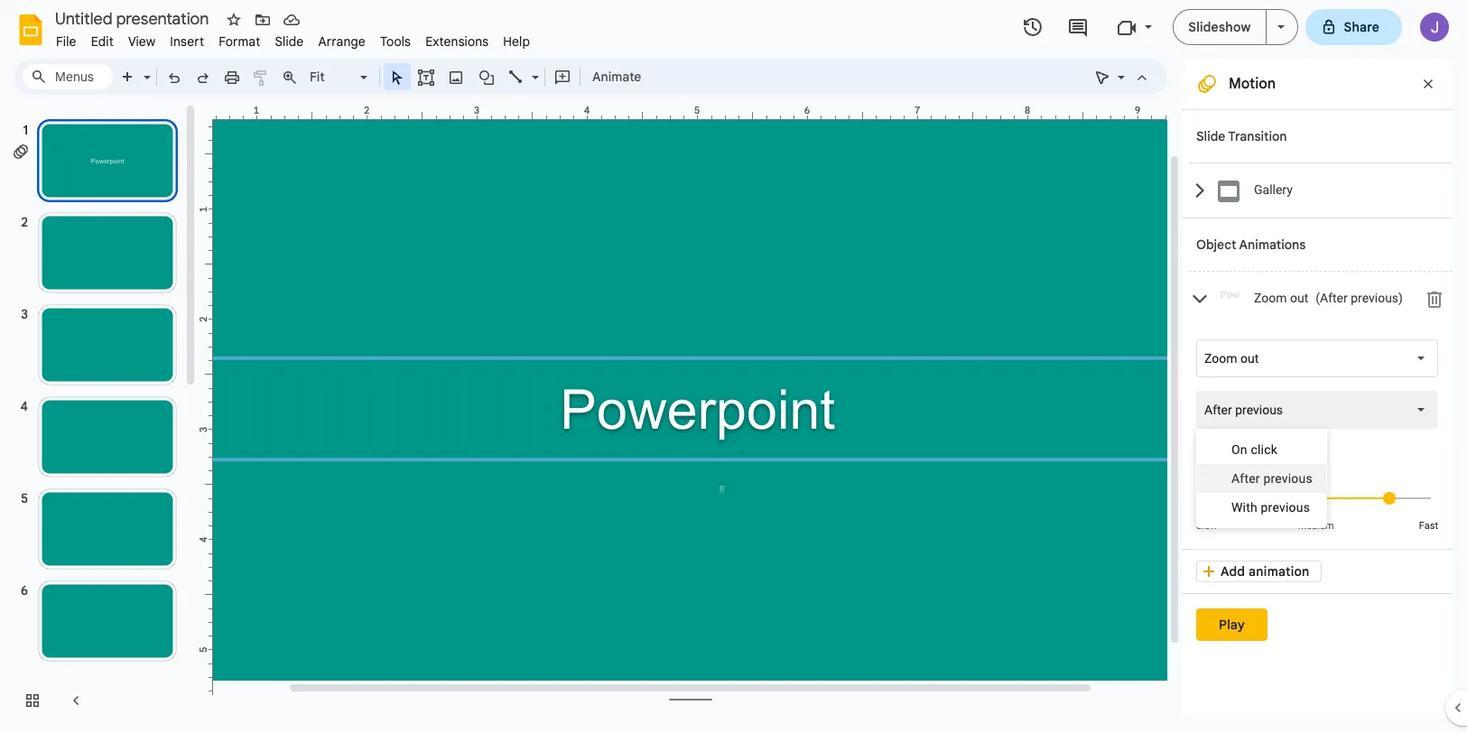 Task type: describe. For each thing, give the bounding box(es) containing it.
live pointer settings image
[[1113, 65, 1125, 71]]

1 vertical spatial after previous
[[1231, 471, 1313, 486]]

Zoom field
[[304, 64, 376, 90]]

add animation
[[1221, 563, 1310, 580]]

zoom out (after previous)
[[1254, 291, 1403, 305]]

file
[[56, 33, 76, 50]]

help menu item
[[496, 31, 537, 52]]

format
[[219, 33, 260, 50]]

share
[[1344, 19, 1380, 35]]

zoom out option
[[1204, 349, 1259, 367]]

previous)
[[1351, 291, 1403, 305]]

slow button
[[1196, 520, 1218, 532]]

after inside "option"
[[1204, 403, 1232, 417]]

paragraph
[[1242, 452, 1299, 467]]

slow
[[1196, 520, 1218, 532]]

with
[[1231, 500, 1258, 515]]

after previous list box
[[1196, 391, 1438, 429]]

slider inside tab panel
[[1196, 477, 1438, 518]]

Zoom text field
[[307, 64, 358, 89]]

after previous inside list box
[[1204, 403, 1283, 417]]

add
[[1221, 563, 1245, 580]]

menu bar banner
[[0, 0, 1467, 733]]

shape image
[[476, 64, 497, 89]]

tools
[[380, 33, 411, 50]]

tools menu item
[[373, 31, 418, 52]]

new slide with layout image
[[139, 65, 151, 71]]

medium
[[1298, 520, 1334, 532]]

Menus field
[[23, 64, 113, 89]]

fast button
[[1419, 520, 1438, 532]]

extensions menu item
[[418, 31, 496, 52]]

Star checkbox
[[221, 7, 246, 33]]

insert image image
[[446, 64, 466, 89]]

arrange menu item
[[311, 31, 373, 52]]

view
[[128, 33, 156, 50]]

play
[[1219, 617, 1245, 633]]

tab panel inside object animations tab list
[[1187, 326, 1453, 549]]

animate button
[[584, 63, 649, 90]]

By paragraph checkbox
[[1197, 451, 1213, 467]]

out for zoom out (after previous)
[[1290, 291, 1308, 305]]

insert menu item
[[163, 31, 211, 52]]

edit
[[91, 33, 114, 50]]

slide for slide
[[275, 33, 304, 50]]

motion application
[[0, 0, 1467, 733]]

zoom for zoom out
[[1204, 351, 1237, 366]]

mode and view toolbar
[[1088, 59, 1157, 95]]

edit menu item
[[84, 31, 121, 52]]

presentation options image
[[1277, 25, 1284, 29]]

object
[[1196, 237, 1236, 253]]

2 vertical spatial previous
[[1261, 500, 1310, 515]]

motion section
[[1182, 59, 1453, 719]]

by paragraph
[[1225, 452, 1299, 467]]

1 vertical spatial previous
[[1263, 471, 1313, 486]]



Task type: locate. For each thing, give the bounding box(es) containing it.
zoom for zoom out (after previous)
[[1254, 291, 1287, 305]]

insert
[[170, 33, 204, 50]]

animations
[[1239, 237, 1306, 253]]

slide menu item
[[268, 31, 311, 52]]

after
[[1204, 403, 1232, 417], [1231, 471, 1260, 486]]

zoom
[[1254, 291, 1287, 305], [1204, 351, 1237, 366]]

animation
[[1249, 563, 1310, 580]]

zoom out
[[1204, 351, 1259, 366]]

list box
[[1196, 429, 1327, 528]]

file menu item
[[49, 31, 84, 52]]

extensions
[[425, 33, 489, 50]]

menu bar
[[49, 23, 537, 53]]

after previous up on
[[1204, 403, 1283, 417]]

tab panel
[[1187, 326, 1453, 549]]

click
[[1251, 442, 1277, 457]]

format menu item
[[211, 31, 268, 52]]

previous
[[1235, 403, 1283, 417], [1263, 471, 1313, 486], [1261, 500, 1310, 515]]

on
[[1231, 442, 1247, 457]]

previous down paragraph
[[1263, 471, 1313, 486]]

menu bar containing file
[[49, 23, 537, 53]]

previous up medium
[[1261, 500, 1310, 515]]

slider
[[1196, 477, 1438, 518]]

slide inside menu item
[[275, 33, 304, 50]]

slide left transition
[[1196, 128, 1225, 144]]

on click
[[1231, 442, 1277, 457]]

out up after previous "option"
[[1240, 351, 1259, 366]]

(after
[[1316, 291, 1348, 305]]

0 horizontal spatial slide
[[275, 33, 304, 50]]

transition
[[1228, 128, 1287, 144]]

1 horizontal spatial out
[[1290, 291, 1308, 305]]

tab
[[1189, 271, 1453, 326]]

after previous
[[1204, 403, 1283, 417], [1231, 471, 1313, 486]]

1 vertical spatial slide
[[1196, 128, 1225, 144]]

slide
[[275, 33, 304, 50], [1196, 128, 1225, 144]]

menu bar inside menu bar banner
[[49, 23, 537, 53]]

out
[[1290, 291, 1308, 305], [1240, 351, 1259, 366]]

zoom down animations
[[1254, 291, 1287, 305]]

after previous option
[[1204, 401, 1283, 419]]

0 vertical spatial after previous
[[1204, 403, 1283, 417]]

0 horizontal spatial zoom
[[1204, 351, 1237, 366]]

zoom inside zoom out option
[[1204, 351, 1237, 366]]

0 vertical spatial slide
[[275, 33, 304, 50]]

1 vertical spatial after
[[1231, 471, 1260, 486]]

0 vertical spatial previous
[[1235, 403, 1283, 417]]

slide right format menu item
[[275, 33, 304, 50]]

tab panel containing zoom out
[[1187, 326, 1453, 549]]

gallery
[[1254, 183, 1293, 197]]

duration element
[[1196, 477, 1438, 532]]

0 vertical spatial out
[[1290, 291, 1308, 305]]

navigation
[[0, 102, 199, 733]]

animate
[[592, 69, 641, 85]]

play button
[[1196, 609, 1268, 641]]

out for zoom out
[[1240, 351, 1259, 366]]

previous up on click
[[1235, 403, 1283, 417]]

tab containing zoom out
[[1189, 271, 1453, 326]]

object animations
[[1196, 237, 1306, 253]]

out inside option
[[1240, 351, 1259, 366]]

after up on
[[1204, 403, 1232, 417]]

after previous down paragraph
[[1231, 471, 1313, 486]]

view menu item
[[121, 31, 163, 52]]

zoom up after previous "option"
[[1204, 351, 1237, 366]]

tab inside object animations tab list
[[1189, 271, 1453, 326]]

slide transition
[[1196, 128, 1287, 144]]

1 horizontal spatial slide
[[1196, 128, 1225, 144]]

share button
[[1305, 9, 1402, 45]]

out inside tab
[[1290, 291, 1308, 305]]

1 horizontal spatial zoom
[[1254, 291, 1287, 305]]

main toolbar
[[112, 63, 650, 90]]

slide inside motion section
[[1196, 128, 1225, 144]]

navigation inside "motion" application
[[0, 102, 199, 733]]

0 vertical spatial zoom
[[1254, 291, 1287, 305]]

previous inside "option"
[[1235, 403, 1283, 417]]

select line image
[[527, 65, 539, 71]]

0 vertical spatial after
[[1204, 403, 1232, 417]]

fast
[[1419, 520, 1438, 532]]

motion
[[1229, 75, 1276, 93]]

add animation button
[[1196, 561, 1321, 582]]

0 horizontal spatial out
[[1240, 351, 1259, 366]]

1 vertical spatial out
[[1240, 351, 1259, 366]]

slide for slide transition
[[1196, 128, 1225, 144]]

arrange
[[318, 33, 366, 50]]

with previous
[[1231, 500, 1310, 515]]

object animations tab list
[[1182, 218, 1453, 549]]

out left (after
[[1290, 291, 1308, 305]]

list box containing on click
[[1196, 429, 1327, 528]]

1 vertical spatial zoom
[[1204, 351, 1237, 366]]

gallery tab
[[1189, 163, 1453, 218]]

by
[[1225, 452, 1239, 467]]

slideshow
[[1188, 19, 1251, 35]]

Rename text field
[[49, 7, 219, 29]]

medium button
[[1276, 520, 1356, 532]]

help
[[503, 33, 530, 50]]

after down by
[[1231, 471, 1260, 486]]

slideshow button
[[1173, 9, 1266, 45]]



Task type: vqa. For each thing, say whether or not it's contained in the screenshot.
Menus field
yes



